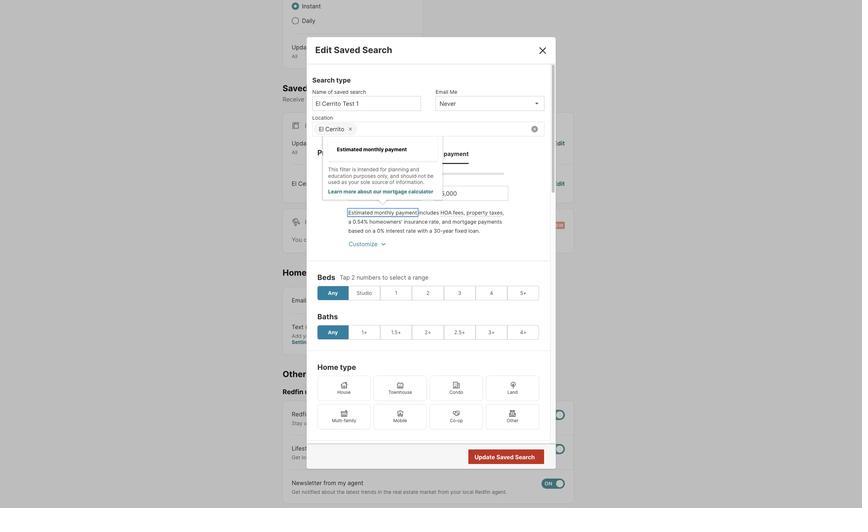 Task type: describe. For each thing, give the bounding box(es) containing it.
saved right create
[[334, 236, 351, 244]]

studio
[[357, 290, 372, 297]]

rate
[[406, 228, 416, 234]]

&
[[317, 446, 320, 453]]

is
[[352, 167, 356, 173]]

Studio checkbox
[[348, 286, 380, 301]]

Instant radio
[[292, 3, 299, 10]]

year
[[443, 228, 453, 234]]

any for 1+
[[328, 330, 338, 336]]

planning
[[388, 167, 409, 173]]

can
[[304, 236, 314, 244]]

5+
[[520, 290, 527, 297]]

price
[[317, 148, 336, 157]]

on inside saved searches receive timely notifications based on your preferred search filters.
[[378, 96, 385, 103]]

3
[[458, 290, 461, 297]]

5+ checkbox
[[507, 286, 539, 301]]

edit button for update types
[[554, 139, 565, 156]]

on inside % homeowners' insurance rate, and mortgage payments based on a
[[365, 228, 371, 234]]

% homeowners' insurance rate, and mortgage payments based on a
[[348, 219, 502, 234]]

0 vertical spatial 1
[[332, 180, 335, 187]]

trends
[[361, 489, 376, 496]]

no for no results
[[506, 454, 513, 462]]

a inside redfin news stay up to date on redfin's tools and features, how to buy or sell a home, and connect with an agent.
[[449, 421, 451, 427]]

how
[[404, 421, 415, 427]]

payments
[[478, 219, 502, 225]]

1 update types all from the top
[[292, 44, 329, 59]]

receive
[[283, 96, 304, 103]]

interest
[[386, 228, 405, 234]]

customize button
[[348, 235, 388, 250]]

1+ radio
[[348, 325, 380, 340]]

add
[[292, 333, 302, 339]]

date
[[318, 421, 329, 427]]

land
[[507, 390, 518, 395]]

Name of saved search text field
[[316, 100, 418, 107]]

features,
[[382, 421, 403, 427]]

mortgage inside this filter is intended for planning and education purposes only, and should not be used as your sole source of information. learn more about our mortgage calculator
[[383, 189, 407, 195]]

saved inside saved searches receive timely notifications based on your preferred search filters.
[[283, 83, 308, 93]]

get inside newsletter from my agent get notified about the latest trends in the real estate market from your local redfin agent.
[[292, 489, 300, 496]]

townhouse
[[388, 390, 412, 395]]

of inside 'name of saved search' element
[[328, 89, 333, 95]]

and right home,
[[469, 421, 478, 427]]

search inside dialog
[[350, 89, 366, 95]]

1 vertical spatial monthly
[[374, 210, 394, 216]]

1 vertical spatial from
[[438, 489, 449, 496]]

design
[[419, 455, 435, 461]]

update inside update saved search 'button'
[[475, 454, 495, 461]]

multi-
[[332, 418, 344, 424]]

1 all from the top
[[292, 53, 298, 59]]

edit for edit button associated with update types
[[554, 140, 565, 147]]

taxes
[[489, 210, 503, 216]]

sale
[[318, 122, 332, 130]]

home type
[[317, 363, 356, 372]]

emails for other emails
[[308, 370, 335, 380]]

loan.
[[468, 228, 480, 234]]

Co-op checkbox
[[430, 404, 483, 430]]

home for home tours
[[283, 268, 307, 278]]

on right always
[[406, 297, 413, 304]]

me
[[450, 89, 457, 95]]

no results
[[506, 454, 534, 462]]

insights,
[[314, 455, 334, 461]]

0 % interest rate with a 30-year fixed loan.
[[377, 228, 480, 234]]

4+
[[520, 330, 527, 336]]

2 checkbox
[[412, 286, 444, 301]]

payment up insurance
[[396, 210, 417, 216]]

beds
[[317, 273, 335, 282]]

sell
[[439, 421, 447, 427]]

stay
[[292, 421, 302, 427]]

monthly
[[419, 150, 442, 158]]

edit for edit saved search
[[315, 45, 332, 55]]

1.5+ radio
[[380, 325, 412, 340]]

a inside % homeowners' insurance rate, and mortgage payments based on a
[[373, 228, 376, 234]]

redfin for redfin updates
[[283, 389, 303, 396]]

0 vertical spatial from
[[323, 480, 336, 487]]

1 checkbox
[[380, 286, 412, 301]]

1 the from the left
[[337, 489, 345, 496]]

searches inside saved searches receive timely notifications based on your preferred search filters.
[[310, 83, 348, 93]]

should
[[401, 173, 417, 179]]

el for el cerrito
[[319, 125, 324, 133]]

results
[[515, 454, 534, 462]]

agent. inside redfin news stay up to date on redfin's tools and features, how to buy or sell a home, and connect with an agent.
[[520, 421, 535, 427]]

fees
[[453, 210, 464, 216]]

1 vertical spatial %
[[380, 228, 385, 234]]

and inside % homeowners' insurance rate, and mortgage payments based on a
[[442, 219, 451, 225]]

0 horizontal spatial in
[[351, 333, 356, 339]]

as
[[341, 179, 347, 186]]

1.5+
[[391, 330, 401, 336]]

Mobile checkbox
[[374, 404, 427, 430]]

saved inside 'button'
[[496, 454, 514, 461]]

always
[[385, 297, 405, 304]]

option group for baths
[[317, 325, 539, 340]]

no results button
[[497, 451, 543, 465]]

0 vertical spatial estimated monthly payment
[[337, 147, 407, 153]]

op
[[458, 418, 463, 424]]

1 types from the top
[[314, 44, 329, 51]]

other for other
[[507, 418, 518, 424]]

1 vertical spatial estimated monthly payment
[[348, 210, 417, 216]]

any for studio
[[328, 290, 338, 297]]

3+ radio
[[476, 325, 507, 340]]

be
[[427, 173, 434, 179]]

filter
[[340, 167, 351, 173]]

on inside redfin news stay up to date on redfin's tools and features, how to buy or sell a home, and connect with an agent.
[[330, 421, 336, 427]]

based inside % homeowners' insurance rate, and mortgage payments based on a
[[348, 228, 364, 234]]

learn
[[328, 189, 342, 195]]

education
[[328, 173, 352, 179]]

tap
[[340, 274, 350, 281]]

Condo checkbox
[[430, 376, 483, 402]]

account settings
[[292, 333, 378, 346]]

saved searches receive timely notifications based on your preferred search filters.
[[283, 83, 465, 103]]

email for email
[[292, 297, 306, 304]]

monthly inside dialog
[[363, 147, 384, 153]]

text
[[292, 324, 304, 331]]

0 vertical spatial option group
[[317, 286, 539, 301]]

other emails
[[283, 370, 335, 380]]

1 , from the left
[[464, 210, 465, 216]]

2 horizontal spatial to
[[416, 421, 421, 427]]

real
[[393, 489, 402, 496]]

settings
[[292, 339, 313, 346]]

searching
[[396, 236, 423, 244]]

source
[[372, 179, 388, 186]]

redfin for redfin news stay up to date on redfin's tools and features, how to buy or sell a home, and connect with an agent.
[[292, 411, 309, 418]]

agent
[[348, 480, 363, 487]]

includes
[[419, 210, 439, 216]]

1 vertical spatial update
[[292, 140, 312, 147]]

0 vertical spatial update
[[292, 44, 312, 51]]

estate
[[403, 489, 418, 496]]

homeowners'
[[369, 219, 402, 225]]

payment up planning
[[385, 147, 407, 153]]

list
[[382, 150, 392, 158]]

Enter max text field
[[437, 190, 505, 197]]

about inside this filter is intended for planning and education purposes only, and should not be used as your sole source of information. learn more about our mortgage calculator
[[357, 189, 372, 195]]

this
[[328, 167, 338, 173]]

co-op
[[450, 418, 463, 424]]

4 checkbox
[[476, 286, 507, 301]]

learn more about our mortgage calculator link
[[328, 186, 433, 195]]

redfin updates
[[283, 389, 331, 396]]

, inside , a
[[503, 210, 504, 216]]

co-
[[450, 418, 458, 424]]

for rent
[[305, 219, 333, 226]]

numbers
[[357, 274, 381, 281]]

home for home type
[[317, 363, 338, 372]]

price
[[393, 150, 407, 158]]

latest
[[346, 489, 360, 496]]

condo
[[450, 390, 463, 395]]

local inside newsletter from my agent get notified about the latest trends in the real estate market from your local redfin agent.
[[462, 489, 474, 496]]

search for edit saved search
[[362, 45, 392, 55]]

tips,
[[384, 455, 394, 461]]

filters.
[[448, 96, 465, 103]]

buy
[[422, 421, 431, 427]]

payment inside "element"
[[444, 150, 469, 158]]

rate,
[[429, 219, 440, 225]]

add your phone number in
[[292, 333, 357, 339]]

lifestyle
[[292, 446, 315, 453]]

local inside lifestyle & tips get local insights, home improvement tips, style and design resources.
[[302, 455, 313, 461]]

and right 'tools' at left bottom
[[371, 421, 380, 427]]

name of saved search
[[312, 89, 366, 95]]



Task type: vqa. For each thing, say whether or not it's contained in the screenshot.
1.28M
no



Task type: locate. For each thing, give the bounding box(es) containing it.
edit saved search
[[315, 45, 392, 55]]

Land checkbox
[[486, 376, 539, 402]]

home up house option
[[317, 363, 338, 372]]

get down lifestyle
[[292, 455, 300, 461]]

list box inside edit saved search dialog
[[436, 96, 544, 111]]

1 horizontal spatial 2
[[426, 290, 429, 297]]

update types all down for sale
[[292, 140, 329, 156]]

1 up always
[[395, 290, 397, 297]]

0 vertical spatial update types all
[[292, 44, 329, 59]]

2 down range
[[426, 290, 429, 297]]

create
[[315, 236, 333, 244]]

edit inside dialog
[[315, 45, 332, 55]]

multi-family
[[332, 418, 356, 424]]

email up text
[[292, 297, 306, 304]]

0 vertical spatial searches
[[310, 83, 348, 93]]

the
[[337, 489, 345, 496], [384, 489, 391, 496]]

dialog
[[323, 133, 443, 204]]

0 vertical spatial email
[[436, 89, 448, 95]]

for inside this filter is intended for planning and education purposes only, and should not be used as your sole source of information. learn more about our mortgage calculator
[[380, 167, 387, 173]]

for for for rent
[[305, 219, 316, 226]]

payment right monthly
[[444, 150, 469, 158]]

searches up the notifications on the left top
[[310, 83, 348, 93]]

1 vertical spatial of
[[389, 179, 394, 186]]

a left range
[[408, 274, 411, 281]]

based inside saved searches receive timely notifications based on your preferred search filters.
[[360, 96, 377, 103]]

type up house option
[[340, 363, 356, 372]]

for up only,
[[380, 167, 387, 173]]

1 horizontal spatial el
[[319, 125, 324, 133]]

0 horizontal spatial no
[[497, 180, 505, 187]]

about right notified
[[321, 489, 335, 496]]

1 horizontal spatial from
[[438, 489, 449, 496]]

0 horizontal spatial cerrito
[[298, 180, 317, 187]]

not
[[418, 173, 426, 179]]

1 vertical spatial type
[[340, 363, 356, 372]]

and down hoa
[[442, 219, 451, 225]]

home tours
[[283, 268, 330, 278]]

(sms)
[[305, 324, 322, 331]]

search inside 'button'
[[515, 454, 535, 461]]

of right the source
[[389, 179, 394, 186]]

1 horizontal spatial searches
[[353, 236, 379, 244]]

update down for sale
[[292, 140, 312, 147]]

range
[[413, 274, 429, 281]]

cerrito left test
[[298, 180, 317, 187]]

account
[[357, 333, 378, 339]]

el for el cerrito test 1
[[292, 180, 297, 187]]

Any checkbox
[[317, 286, 349, 301]]

0 horizontal spatial the
[[337, 489, 345, 496]]

0 vertical spatial all
[[292, 53, 298, 59]]

House checkbox
[[317, 376, 371, 402]]

1 horizontal spatial other
[[507, 418, 518, 424]]

daily
[[302, 17, 315, 24]]

no up taxes
[[497, 180, 505, 187]]

0 vertical spatial local
[[302, 455, 313, 461]]

to right up
[[311, 421, 316, 427]]

on
[[378, 96, 385, 103], [365, 228, 371, 234], [406, 297, 413, 304], [330, 421, 336, 427]]

of inside this filter is intended for planning and education purposes only, and should not be used as your sole source of information. learn more about our mortgage calculator
[[389, 179, 394, 186]]

no
[[497, 180, 505, 187], [506, 454, 513, 462]]

0 horizontal spatial emails
[[308, 370, 335, 380]]

includes hoa fees , property taxes
[[417, 210, 503, 216]]

sole
[[360, 179, 370, 186]]

any
[[328, 290, 338, 297], [328, 330, 338, 336]]

Enter min text field
[[352, 190, 419, 197]]

0 vertical spatial other
[[283, 370, 306, 380]]

mortgage inside % homeowners' insurance rate, and mortgage payments based on a
[[453, 219, 476, 225]]

edit for edit button for no emails
[[554, 180, 565, 187]]

your right market
[[450, 489, 461, 496]]

and inside lifestyle & tips get local insights, home improvement tips, style and design resources.
[[408, 455, 417, 461]]

any inside checkbox
[[328, 290, 338, 297]]

1 vertical spatial update types all
[[292, 140, 329, 156]]

1 horizontal spatial home
[[317, 363, 338, 372]]

resources.
[[436, 455, 462, 461]]

1 vertical spatial option group
[[317, 325, 539, 340]]

el cerrito test 1
[[292, 180, 335, 187]]

3+
[[488, 330, 495, 336]]

search type
[[312, 76, 351, 84]]

0 horizontal spatial el
[[292, 180, 297, 187]]

list price element
[[382, 144, 407, 164]]

0 vertical spatial with
[[417, 228, 428, 234]]

1 horizontal spatial for
[[425, 236, 432, 244]]

cerrito for el cerrito
[[325, 125, 344, 133]]

your
[[387, 96, 399, 103], [348, 179, 359, 186], [303, 333, 314, 339], [450, 489, 461, 496]]

emails for no emails
[[507, 180, 524, 187]]

list box
[[436, 96, 544, 111]]

0 vertical spatial home
[[283, 268, 307, 278]]

edit button
[[554, 139, 565, 156], [554, 179, 565, 188]]

get down newsletter
[[292, 489, 300, 496]]

insurance
[[404, 219, 428, 225]]

monthly payment
[[419, 150, 469, 158]]

0 vertical spatial based
[[360, 96, 377, 103]]

2 the from the left
[[384, 489, 391, 496]]

the down my
[[337, 489, 345, 496]]

up
[[304, 421, 310, 427]]

baths
[[317, 313, 338, 321]]

or
[[433, 421, 438, 427]]

location element
[[312, 111, 541, 122]]

edit saved search element
[[315, 45, 529, 55]]

location
[[312, 115, 333, 121]]

estimated monthly payment up homeowners'
[[348, 210, 417, 216]]

dialog containing estimated monthly payment
[[323, 133, 443, 204]]

4
[[490, 290, 493, 297]]

from right market
[[438, 489, 449, 496]]

1 vertical spatial edit
[[554, 140, 565, 147]]

search up name of saved search text box
[[350, 89, 366, 95]]

1 horizontal spatial cerrito
[[325, 125, 344, 133]]

tips
[[322, 446, 332, 453]]

1 horizontal spatial with
[[501, 421, 511, 427]]

Multi-family checkbox
[[317, 404, 371, 430]]

2+ radio
[[412, 325, 444, 340]]

None checkbox
[[542, 410, 565, 421], [542, 445, 565, 455], [542, 479, 565, 489], [542, 410, 565, 421], [542, 445, 565, 455], [542, 479, 565, 489]]

1 vertical spatial agent.
[[492, 489, 507, 496]]

3 checkbox
[[444, 286, 476, 301]]

type for home type
[[340, 363, 356, 372]]

your inside this filter is intended for planning and education purposes only, and should not be used as your sole source of information. learn more about our mortgage calculator
[[348, 179, 359, 186]]

monthly up homeowners'
[[374, 210, 394, 216]]

to inside edit saved search dialog
[[382, 274, 388, 281]]

only,
[[377, 173, 389, 179]]

this filter is intended for planning and education purposes only, and should not be used as your sole source of information. learn more about our mortgage calculator
[[328, 167, 434, 195]]

your up "settings"
[[303, 333, 314, 339]]

tap 2 numbers to select a range
[[340, 274, 429, 281]]

monthly
[[363, 147, 384, 153], [374, 210, 394, 216]]

email left me
[[436, 89, 448, 95]]

notifications
[[324, 96, 358, 103]]

0 horizontal spatial to
[[311, 421, 316, 427]]

None search field
[[357, 122, 544, 137]]

, left property
[[464, 210, 465, 216]]

redfin inside newsletter from my agent get notified about the latest trends in the real estate market from your local redfin agent.
[[475, 489, 490, 496]]

clear input button
[[531, 126, 538, 132]]

redfin inside redfin news stay up to date on redfin's tools and features, how to buy or sell a home, and connect with an agent.
[[292, 411, 309, 418]]

1 for from the top
[[305, 122, 316, 130]]

2 right tap
[[351, 274, 355, 281]]

1 inside option
[[395, 290, 397, 297]]

option group for home type
[[317, 376, 539, 430]]

name of saved search element
[[312, 85, 417, 96]]

preferred
[[401, 96, 426, 103]]

your inside newsletter from my agent get notified about the latest trends in the real estate market from your local redfin agent.
[[450, 489, 461, 496]]

% up you can create saved searches while searching for
[[364, 219, 368, 225]]

other up redfin updates
[[283, 370, 306, 380]]

4+ radio
[[507, 325, 539, 340]]

cerrito for el cerrito test 1
[[298, 180, 317, 187]]

1 vertical spatial types
[[314, 140, 329, 147]]

,
[[464, 210, 465, 216], [503, 210, 504, 216]]

a right sell
[[449, 421, 451, 427]]

1 vertical spatial for
[[425, 236, 432, 244]]

for left sale on the left top of page
[[305, 122, 316, 130]]

email for email me
[[436, 89, 448, 95]]

no emails
[[497, 180, 524, 187]]

based
[[360, 96, 377, 103], [348, 228, 364, 234]]

customize
[[349, 241, 378, 248]]

0 vertical spatial redfin
[[283, 389, 303, 396]]

0 horizontal spatial searches
[[310, 83, 348, 93]]

saved
[[334, 45, 360, 55], [283, 83, 308, 93], [334, 236, 351, 244], [496, 454, 514, 461]]

search inside saved searches receive timely notifications based on your preferred search filters.
[[428, 96, 446, 103]]

calculator
[[408, 189, 433, 195]]

about inside newsletter from my agent get notified about the latest trends in the real estate market from your local redfin agent.
[[321, 489, 335, 496]]

0 vertical spatial any
[[328, 290, 338, 297]]

0 vertical spatial for
[[380, 167, 387, 173]]

a left 30-
[[429, 228, 432, 234]]

1 vertical spatial search
[[428, 96, 446, 103]]

mortgage up the fixed
[[453, 219, 476, 225]]

1 horizontal spatial in
[[378, 489, 382, 496]]

1 horizontal spatial local
[[462, 489, 474, 496]]

1 horizontal spatial search
[[428, 96, 446, 103]]

el
[[319, 125, 324, 133], [292, 180, 297, 187]]

redfin's
[[337, 421, 357, 427]]

search down email me
[[428, 96, 446, 103]]

of right name
[[328, 89, 333, 95]]

lifestyle & tips get local insights, home improvement tips, style and design resources.
[[292, 446, 462, 461]]

mortgage
[[383, 189, 407, 195], [453, 219, 476, 225]]

1 vertical spatial any
[[328, 330, 338, 336]]

Townhouse checkbox
[[374, 376, 427, 402]]

0 horizontal spatial %
[[364, 219, 368, 225]]

agent. inside newsletter from my agent get notified about the latest trends in the real estate market from your local redfin agent.
[[492, 489, 507, 496]]

1 horizontal spatial %
[[380, 228, 385, 234]]

about down sole
[[357, 189, 372, 195]]

option group
[[317, 286, 539, 301], [317, 325, 539, 340], [317, 376, 539, 430]]

2 types from the top
[[314, 140, 329, 147]]

remove el cerrito image
[[348, 127, 353, 131]]

monthly payment element
[[419, 144, 469, 164]]

1 vertical spatial search
[[312, 76, 335, 84]]

1 horizontal spatial the
[[384, 489, 391, 496]]

all left price
[[292, 149, 298, 156]]

your left preferred
[[387, 96, 399, 103]]

edit button for no emails
[[554, 179, 565, 188]]

0 vertical spatial agent.
[[520, 421, 535, 427]]

0 vertical spatial emails
[[507, 180, 524, 187]]

based down 0.54
[[348, 228, 364, 234]]

el inside edit saved search dialog
[[319, 125, 324, 133]]

newsletter
[[292, 480, 322, 487]]

to
[[382, 274, 388, 281], [311, 421, 316, 427], [416, 421, 421, 427]]

type up saved
[[336, 76, 351, 84]]

dialog inside edit saved search dialog
[[323, 133, 443, 204]]

edit saved search dialog
[[306, 37, 556, 509]]

2 for from the top
[[305, 219, 316, 226]]

agent. right an
[[520, 421, 535, 427]]

option group containing house
[[317, 376, 539, 430]]

0 vertical spatial search
[[362, 45, 392, 55]]

mortgage right our at the left of page
[[383, 189, 407, 195]]

1 vertical spatial home
[[317, 363, 338, 372]]

update types all down daily
[[292, 44, 329, 59]]

none search field inside edit saved search dialog
[[357, 122, 544, 137]]

other right connect
[[507, 418, 518, 424]]

to left buy
[[416, 421, 421, 427]]

based right the notifications on the left top
[[360, 96, 377, 103]]

a left 0.54
[[348, 219, 351, 225]]

1 vertical spatial estimated
[[348, 210, 373, 216]]

and down planning
[[390, 173, 399, 179]]

0.54
[[353, 219, 364, 225]]

for left the rent on the top left
[[305, 219, 316, 226]]

1 horizontal spatial 1
[[395, 290, 397, 297]]

get inside lifestyle & tips get local insights, home improvement tips, style and design resources.
[[292, 455, 300, 461]]

saved up search type
[[334, 45, 360, 55]]

% down homeowners'
[[380, 228, 385, 234]]

0 horizontal spatial email
[[292, 297, 306, 304]]

0 vertical spatial of
[[328, 89, 333, 95]]

home left tours
[[283, 268, 307, 278]]

all down daily option at top left
[[292, 53, 298, 59]]

1 horizontal spatial to
[[382, 274, 388, 281]]

updates
[[305, 389, 331, 396]]

on right date
[[330, 421, 336, 427]]

None checkbox
[[390, 323, 413, 333]]

1 any from the top
[[328, 290, 338, 297]]

2+
[[425, 330, 431, 336]]

2 vertical spatial update
[[475, 454, 495, 461]]

type for search type
[[336, 76, 351, 84]]

1 vertical spatial email
[[292, 297, 306, 304]]

saved up receive
[[283, 83, 308, 93]]

0 vertical spatial 2
[[351, 274, 355, 281]]

2 edit button from the top
[[554, 179, 565, 188]]

update saved search
[[475, 454, 535, 461]]

Any radio
[[317, 325, 349, 340]]

1 vertical spatial about
[[321, 489, 335, 496]]

0 horizontal spatial with
[[417, 228, 428, 234]]

a inside , a
[[348, 219, 351, 225]]

2 horizontal spatial search
[[515, 454, 535, 461]]

1 vertical spatial local
[[462, 489, 474, 496]]

0 horizontal spatial local
[[302, 455, 313, 461]]

with inside redfin news stay up to date on redfin's tools and features, how to buy or sell a home, and connect with an agent.
[[501, 421, 511, 427]]

cerrito inside edit saved search dialog
[[325, 125, 344, 133]]

1 horizontal spatial ,
[[503, 210, 504, 216]]

1 vertical spatial el
[[292, 180, 297, 187]]

other inside option
[[507, 418, 518, 424]]

0 vertical spatial in
[[351, 333, 356, 339]]

1 horizontal spatial about
[[357, 189, 372, 195]]

2 vertical spatial option group
[[317, 376, 539, 430]]

agent. down update saved search
[[492, 489, 507, 496]]

email inside edit saved search dialog
[[436, 89, 448, 95]]

types
[[314, 44, 329, 51], [314, 140, 329, 147]]

Daily radio
[[292, 17, 299, 24]]

estimated up 0.54
[[348, 210, 373, 216]]

0 vertical spatial about
[[357, 189, 372, 195]]

other for other emails
[[283, 370, 306, 380]]

Other checkbox
[[486, 404, 539, 430]]

1 horizontal spatial email
[[436, 89, 448, 95]]

home inside edit saved search dialog
[[317, 363, 338, 372]]

1 vertical spatial in
[[378, 489, 382, 496]]

from left my
[[323, 480, 336, 487]]

in left 1+
[[351, 333, 356, 339]]

property
[[467, 210, 488, 216]]

1 up learn
[[332, 180, 335, 187]]

in right trends
[[378, 489, 382, 496]]

searches down 0
[[353, 236, 379, 244]]

style
[[395, 455, 407, 461]]

update down daily option at top left
[[292, 44, 312, 51]]

2 get from the top
[[292, 489, 300, 496]]

number
[[332, 333, 350, 339]]

house
[[337, 390, 351, 395]]

with inside edit saved search dialog
[[417, 228, 428, 234]]

no inside button
[[506, 454, 513, 462]]

your inside saved searches receive timely notifications based on your preferred search filters.
[[387, 96, 399, 103]]

1 vertical spatial no
[[506, 454, 513, 462]]

news
[[311, 411, 326, 418]]

local
[[302, 455, 313, 461], [462, 489, 474, 496]]

with
[[417, 228, 428, 234], [501, 421, 511, 427]]

2 inside option
[[426, 290, 429, 297]]

1 vertical spatial all
[[292, 149, 298, 156]]

family
[[344, 418, 356, 424]]

any inside option
[[328, 330, 338, 336]]

1 vertical spatial for
[[305, 219, 316, 226]]

always on
[[385, 297, 413, 304]]

search for update saved search
[[515, 454, 535, 461]]

monthly up intended
[[363, 147, 384, 153]]

0 vertical spatial type
[[336, 76, 351, 84]]

0 vertical spatial estimated
[[337, 147, 362, 153]]

rent
[[318, 219, 333, 226]]

for for for sale
[[305, 122, 316, 130]]

cerrito left remove el cerrito icon
[[325, 125, 344, 133]]

and right style
[[408, 455, 417, 461]]

estimated monthly payment up intended
[[337, 147, 407, 153]]

0 vertical spatial %
[[364, 219, 368, 225]]

1 vertical spatial searches
[[353, 236, 379, 244]]

1 edit button from the top
[[554, 139, 565, 156]]

2 update types all from the top
[[292, 140, 329, 156]]

% inside % homeowners' insurance rate, and mortgage payments based on a
[[364, 219, 368, 225]]

0 vertical spatial no
[[497, 180, 505, 187]]

1 vertical spatial cerrito
[[298, 180, 317, 187]]

0 horizontal spatial 1
[[332, 180, 335, 187]]

estimated up filter
[[337, 147, 362, 153]]

2 any from the top
[[328, 330, 338, 336]]

in inside newsletter from my agent get notified about the latest trends in the real estate market from your local redfin agent.
[[378, 489, 382, 496]]

0 horizontal spatial of
[[328, 89, 333, 95]]

0 vertical spatial edit button
[[554, 139, 565, 156]]

1 vertical spatial based
[[348, 228, 364, 234]]

1 horizontal spatial agent.
[[520, 421, 535, 427]]

1 get from the top
[[292, 455, 300, 461]]

your right as
[[348, 179, 359, 186]]

the left real
[[384, 489, 391, 496]]

and up should
[[410, 167, 419, 173]]

el left test
[[292, 180, 297, 187]]

no left "results"
[[506, 454, 513, 462]]

2 , from the left
[[503, 210, 504, 216]]

for down 0 % interest rate with a 30-year fixed loan.
[[425, 236, 432, 244]]

2 vertical spatial edit
[[554, 180, 565, 187]]

0 vertical spatial mortgage
[[383, 189, 407, 195]]

0 horizontal spatial search
[[312, 76, 335, 84]]

email me element
[[436, 85, 541, 96]]

0 horizontal spatial agent.
[[492, 489, 507, 496]]

0 vertical spatial get
[[292, 455, 300, 461]]

agent.
[[520, 421, 535, 427], [492, 489, 507, 496]]

2 vertical spatial search
[[515, 454, 535, 461]]

2.5+ radio
[[444, 325, 476, 340]]

saved left "results"
[[496, 454, 514, 461]]

0 vertical spatial types
[[314, 44, 329, 51]]

purposes
[[354, 173, 376, 179]]

types up price
[[314, 140, 329, 147]]

with left an
[[501, 421, 511, 427]]

my
[[338, 480, 346, 487]]

redfin news stay up to date on redfin's tools and features, how to buy or sell a home, and connect with an agent.
[[292, 411, 535, 427]]

, right property
[[503, 210, 504, 216]]

edit
[[315, 45, 332, 55], [554, 140, 565, 147], [554, 180, 565, 187]]

improvement
[[351, 455, 382, 461]]

2 all from the top
[[292, 149, 298, 156]]

to left the select
[[382, 274, 388, 281]]

more
[[343, 189, 356, 195]]

el down location
[[319, 125, 324, 133]]

no for no emails
[[497, 180, 505, 187]]

0 vertical spatial search
[[350, 89, 366, 95]]

with down insurance
[[417, 228, 428, 234]]

on left preferred
[[378, 96, 385, 103]]

a left 0
[[373, 228, 376, 234]]

update down connect
[[475, 454, 495, 461]]

30-
[[434, 228, 443, 234]]

types down daily
[[314, 44, 329, 51]]

on up you can create saved searches while searching for
[[365, 228, 371, 234]]



